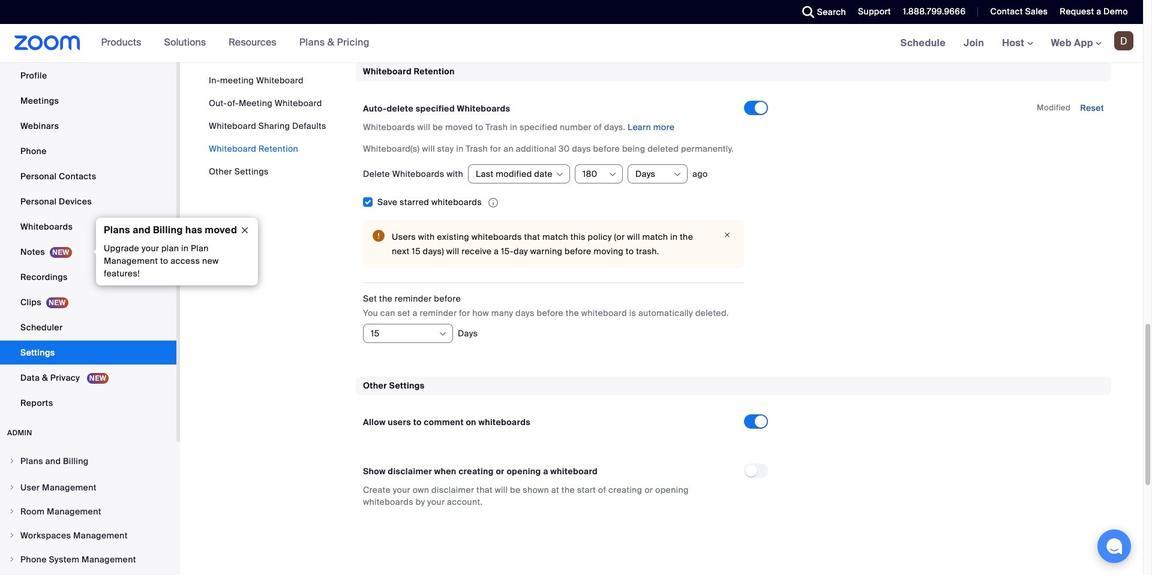 Task type: vqa. For each thing, say whether or not it's contained in the screenshot.
Sales
no



Task type: describe. For each thing, give the bounding box(es) containing it.
application inside 'whiteboard retention' element
[[378, 196, 503, 208]]

admin menu menu
[[0, 450, 176, 576]]

close image
[[720, 230, 735, 241]]

1 menu item from the top
[[0, 450, 176, 476]]

profile picture image
[[1115, 31, 1134, 50]]

zoom logo image
[[14, 35, 80, 50]]

warning image
[[373, 230, 385, 242]]

product information navigation
[[80, 24, 379, 62]]

3 menu item from the top
[[0, 501, 176, 524]]

meetings navigation
[[892, 24, 1144, 63]]



Task type: locate. For each thing, give the bounding box(es) containing it.
tooltip
[[93, 218, 258, 286]]

5 menu item from the top
[[0, 549, 176, 572]]

4 menu item from the top
[[0, 525, 176, 548]]

other settings element
[[356, 377, 1112, 523]]

personal menu menu
[[0, 39, 176, 417]]

alert inside 'whiteboard retention' element
[[363, 220, 744, 268]]

alert
[[363, 220, 744, 268]]

menu item
[[0, 450, 176, 476], [0, 477, 176, 500], [0, 501, 176, 524], [0, 525, 176, 548], [0, 549, 176, 572]]

banner
[[0, 24, 1144, 63]]

application
[[378, 196, 503, 208]]

show options image
[[555, 170, 565, 179], [608, 170, 618, 179], [673, 170, 683, 179], [438, 329, 448, 339]]

2 menu item from the top
[[0, 477, 176, 500]]

close image
[[235, 225, 255, 236]]

menu bar
[[209, 74, 326, 178]]

open chat image
[[1106, 538, 1123, 555]]

whiteboard retention element
[[356, 63, 1112, 358]]



